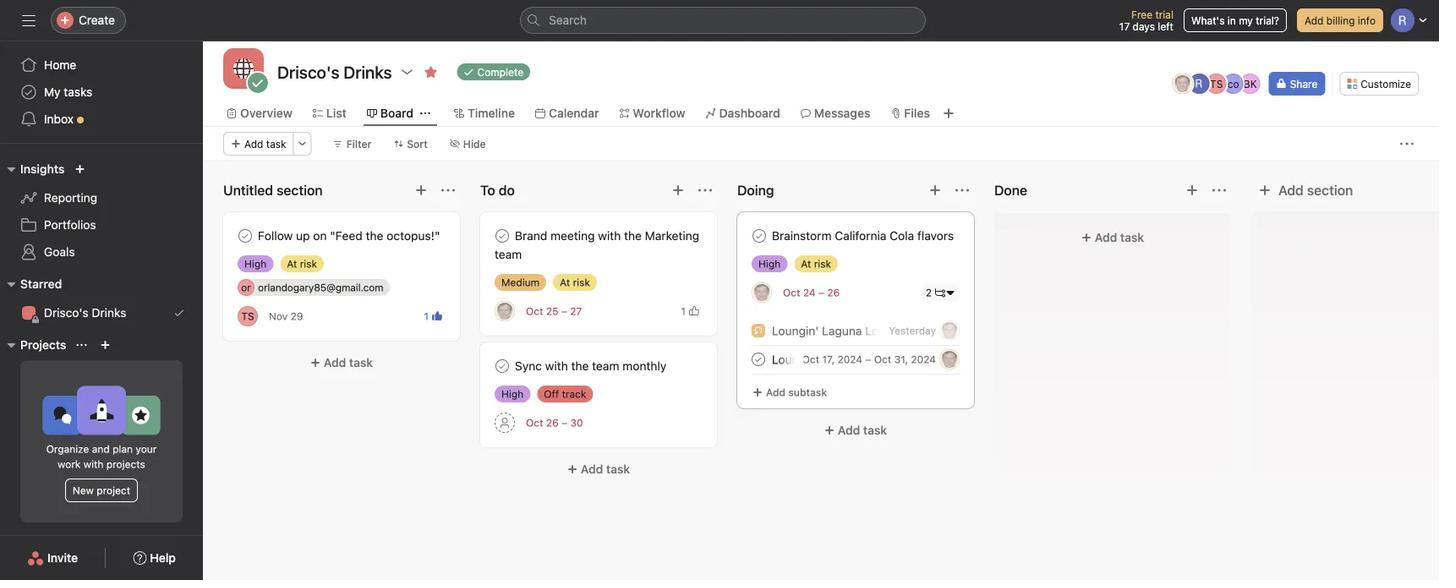 Task type: locate. For each thing, give the bounding box(es) containing it.
1
[[681, 305, 686, 317], [424, 310, 429, 322]]

high for sync with the team monthly
[[502, 388, 524, 400]]

1 horizontal spatial 1 button
[[678, 303, 703, 320]]

high for follow up on "feed the octopus!"
[[244, 258, 267, 270]]

at risk up 27
[[560, 277, 590, 288]]

–
[[819, 287, 825, 299], [562, 305, 567, 317], [866, 354, 872, 365], [562, 417, 568, 429]]

risk for to do
[[573, 277, 590, 288]]

the up "track"
[[571, 359, 589, 373]]

1 down marketing
[[681, 305, 686, 317]]

2024
[[838, 354, 863, 365], [911, 354, 936, 365]]

free
[[1132, 8, 1153, 20]]

ja up changes requested "image"
[[757, 287, 768, 299]]

more actions image
[[297, 139, 308, 149]]

1 button for to do
[[678, 303, 703, 320]]

cola
[[890, 229, 915, 243]]

brand meeting with the marketing team
[[495, 229, 700, 261]]

more section actions image
[[699, 184, 712, 197], [956, 184, 969, 197]]

team left monthly
[[592, 359, 620, 373]]

add tab image
[[942, 107, 956, 120]]

completed image left brainstorm
[[749, 226, 770, 246]]

or
[[241, 282, 251, 294]]

more section actions image
[[442, 184, 455, 197], [1213, 184, 1227, 197]]

2 horizontal spatial high
[[759, 258, 781, 270]]

oct
[[783, 287, 801, 299], [526, 305, 543, 317], [802, 354, 820, 365], [874, 354, 892, 365], [526, 417, 543, 429]]

4 add task image from the left
[[1186, 184, 1199, 197]]

ts down or
[[241, 310, 254, 322]]

invite
[[47, 551, 78, 565]]

on
[[313, 229, 327, 243]]

projects element
[[0, 330, 203, 533]]

– left 27
[[562, 305, 567, 317]]

1 horizontal spatial risk
[[573, 277, 590, 288]]

drisco's drinks link
[[10, 299, 193, 327]]

remove from starred image
[[424, 65, 438, 79]]

0 vertical spatial ts
[[1210, 78, 1223, 90]]

ts left the co
[[1210, 78, 1223, 90]]

2 more section actions image from the left
[[1213, 184, 1227, 197]]

2
[[926, 287, 932, 299]]

nov 29
[[269, 310, 303, 322]]

invite button
[[16, 543, 89, 573]]

at risk up oct 24 – 26
[[801, 258, 832, 270]]

– for brainstorm california cola flavors
[[819, 287, 825, 299]]

the right "feed
[[366, 229, 384, 243]]

1 button down marketing
[[678, 303, 703, 320]]

2 completed image from the left
[[492, 226, 513, 246]]

completed image
[[235, 226, 255, 246], [492, 226, 513, 246], [749, 226, 770, 246]]

drisco's drinks
[[44, 306, 126, 320]]

hide
[[463, 138, 486, 150]]

high up or
[[244, 258, 267, 270]]

project
[[97, 485, 130, 497]]

show options image
[[401, 65, 414, 79]]

1 button
[[678, 303, 703, 320], [421, 308, 446, 325]]

completed image
[[749, 349, 769, 370], [492, 356, 513, 376]]

with
[[598, 229, 621, 243], [545, 359, 568, 373], [84, 458, 104, 470]]

add task
[[244, 138, 286, 150], [1095, 230, 1145, 244], [324, 356, 373, 370], [838, 423, 887, 437], [581, 462, 630, 476]]

oct left 30
[[526, 417, 543, 429]]

2 horizontal spatial completed image
[[749, 226, 770, 246]]

files link
[[891, 104, 930, 123]]

share button
[[1269, 72, 1326, 96]]

team down brand
[[495, 247, 522, 261]]

add subtask
[[766, 387, 827, 398]]

add subtask button
[[745, 381, 835, 404]]

filter
[[346, 138, 372, 150]]

completed checkbox for sync with the team monthly
[[492, 356, 513, 376]]

completed image left the sync
[[492, 356, 513, 376]]

26
[[828, 287, 840, 299], [546, 417, 559, 429]]

more section actions image left the doing
[[699, 184, 712, 197]]

2 2024 from the left
[[911, 354, 936, 365]]

0 horizontal spatial 26
[[546, 417, 559, 429]]

show options, current sort, top image
[[76, 340, 87, 350]]

risk up the orlandogary85@gmail.com
[[300, 258, 317, 270]]

0 horizontal spatial with
[[84, 458, 104, 470]]

ja button down medium
[[495, 301, 515, 321]]

add section
[[1279, 182, 1354, 198]]

the left marketing
[[624, 229, 642, 243]]

off track
[[544, 388, 586, 400]]

timeline link
[[454, 104, 515, 123]]

plan
[[113, 443, 133, 455]]

insights element
[[0, 154, 203, 269]]

projects
[[106, 458, 145, 470]]

high down the sync
[[502, 388, 524, 400]]

26 left 30
[[546, 417, 559, 429]]

0 horizontal spatial at
[[287, 258, 297, 270]]

completed image down changes requested "image"
[[749, 349, 769, 370]]

1 horizontal spatial high
[[502, 388, 524, 400]]

at for to do
[[560, 277, 570, 288]]

1 horizontal spatial completed image
[[749, 349, 769, 370]]

at risk for to do
[[560, 277, 590, 288]]

risk up 27
[[573, 277, 590, 288]]

the inside brand meeting with the marketing team
[[624, 229, 642, 243]]

1 horizontal spatial more section actions image
[[956, 184, 969, 197]]

track
[[562, 388, 586, 400]]

loungin'
[[772, 324, 819, 338]]

completed image for untitled section
[[235, 226, 255, 246]]

co
[[1228, 78, 1240, 90]]

at up oct 25 – 27
[[560, 277, 570, 288]]

0 horizontal spatial more section actions image
[[699, 184, 712, 197]]

1 for untitled section
[[424, 310, 429, 322]]

what's
[[1192, 14, 1225, 26]]

2024 right 31,
[[911, 354, 936, 365]]

more actions image
[[1401, 137, 1414, 151]]

0 horizontal spatial 2024
[[838, 354, 863, 365]]

free trial 17 days left
[[1120, 8, 1174, 32]]

2 horizontal spatial with
[[598, 229, 621, 243]]

2 add task image from the left
[[672, 184, 685, 197]]

1 horizontal spatial more section actions image
[[1213, 184, 1227, 197]]

0 horizontal spatial risk
[[300, 258, 317, 270]]

completed checkbox left follow
[[235, 226, 255, 246]]

what's in my trial? button
[[1184, 8, 1287, 32]]

customize button
[[1340, 72, 1419, 96]]

2 more section actions image from the left
[[956, 184, 969, 197]]

add task image
[[414, 184, 428, 197], [672, 184, 685, 197], [929, 184, 942, 197], [1186, 184, 1199, 197]]

nov 29 button
[[269, 310, 303, 322]]

1 horizontal spatial completed image
[[492, 226, 513, 246]]

ja left ra
[[1178, 78, 1189, 90]]

search list box
[[520, 7, 926, 34]]

and
[[92, 443, 110, 455]]

1 add task image from the left
[[414, 184, 428, 197]]

more section actions image for untitled section
[[442, 184, 455, 197]]

1 button down octopus!"
[[421, 308, 446, 325]]

oct left 17,
[[802, 354, 820, 365]]

2 horizontal spatial the
[[624, 229, 642, 243]]

0 horizontal spatial completed image
[[235, 226, 255, 246]]

done
[[995, 182, 1028, 198]]

0 horizontal spatial high
[[244, 258, 267, 270]]

2024 right 17,
[[838, 354, 863, 365]]

globe image
[[233, 58, 254, 79]]

completed checkbox down changes requested "image"
[[749, 349, 769, 370]]

with down the "and"
[[84, 458, 104, 470]]

2 button
[[922, 284, 960, 301]]

ts
[[1210, 78, 1223, 90], [241, 310, 254, 322]]

nov
[[269, 310, 288, 322]]

add task button
[[223, 132, 294, 156], [1005, 222, 1221, 253], [223, 348, 460, 378], [738, 415, 974, 446], [480, 454, 717, 485]]

with right meeting
[[598, 229, 621, 243]]

1 horizontal spatial with
[[545, 359, 568, 373]]

calendar link
[[535, 104, 599, 123]]

tab actions image
[[420, 108, 431, 118]]

search
[[549, 13, 587, 27]]

0 horizontal spatial 1
[[424, 310, 429, 322]]

1 vertical spatial ts
[[241, 310, 254, 322]]

1 vertical spatial team
[[592, 359, 620, 373]]

0 horizontal spatial team
[[495, 247, 522, 261]]

add task image for done
[[1186, 184, 1199, 197]]

oct for sync with the team monthly
[[526, 417, 543, 429]]

team inside brand meeting with the marketing team
[[495, 247, 522, 261]]

1 horizontal spatial 2024
[[911, 354, 936, 365]]

0 vertical spatial with
[[598, 229, 621, 243]]

completed image left follow
[[235, 226, 255, 246]]

yesterday
[[889, 325, 936, 337]]

tasks
[[64, 85, 93, 99]]

brainstorm california cola flavors
[[772, 229, 954, 243]]

1 horizontal spatial 1
[[681, 305, 686, 317]]

risk for untitled section
[[300, 258, 317, 270]]

completed checkbox left brand
[[492, 226, 513, 246]]

add
[[1305, 14, 1324, 26], [244, 138, 263, 150], [1279, 182, 1304, 198], [1095, 230, 1118, 244], [324, 356, 346, 370], [766, 387, 786, 398], [838, 423, 861, 437], [581, 462, 603, 476]]

more section actions image left done
[[956, 184, 969, 197]]

ja button right lime
[[940, 321, 960, 341]]

list
[[326, 106, 347, 120]]

25
[[546, 305, 559, 317]]

3 completed image from the left
[[749, 226, 770, 246]]

completed checkbox left the sync
[[492, 356, 513, 376]]

add task image for untitled section
[[414, 184, 428, 197]]

oct 25 – 27
[[526, 305, 582, 317]]

with right the sync
[[545, 359, 568, 373]]

sync with the team monthly
[[515, 359, 667, 373]]

in
[[1228, 14, 1236, 26]]

the
[[366, 229, 384, 243], [624, 229, 642, 243], [571, 359, 589, 373]]

0 horizontal spatial ts
[[241, 310, 254, 322]]

0 horizontal spatial 1 button
[[421, 308, 446, 325]]

octopus!"
[[387, 229, 440, 243]]

risk
[[300, 258, 317, 270], [814, 258, 832, 270], [573, 277, 590, 288]]

Completed checkbox
[[235, 226, 255, 246], [492, 226, 513, 246], [749, 349, 769, 370], [492, 356, 513, 376]]

list link
[[313, 104, 347, 123]]

0 horizontal spatial more section actions image
[[442, 184, 455, 197]]

risk up oct 24 – 26
[[814, 258, 832, 270]]

completed image left brand
[[492, 226, 513, 246]]

1 vertical spatial 26
[[546, 417, 559, 429]]

to do
[[480, 182, 515, 198]]

ja down medium
[[499, 305, 511, 317]]

search button
[[520, 7, 926, 34]]

overview link
[[227, 104, 293, 123]]

1 horizontal spatial at risk
[[560, 277, 590, 288]]

at risk down up
[[287, 258, 317, 270]]

at down up
[[287, 258, 297, 270]]

doing
[[738, 182, 774, 198]]

2 vertical spatial with
[[84, 458, 104, 470]]

sort
[[407, 138, 428, 150]]

high down completed option
[[759, 258, 781, 270]]

oct left '24'
[[783, 287, 801, 299]]

– for sync with the team monthly
[[562, 417, 568, 429]]

– left 30
[[562, 417, 568, 429]]

at down brainstorm
[[801, 258, 811, 270]]

days
[[1133, 20, 1155, 32]]

26 right '24'
[[828, 287, 840, 299]]

global element
[[0, 41, 203, 143]]

brand
[[515, 229, 548, 243]]

hide sidebar image
[[22, 14, 36, 27]]

oct for brand meeting with the marketing team
[[526, 305, 543, 317]]

1 more section actions image from the left
[[442, 184, 455, 197]]

1 horizontal spatial at
[[560, 277, 570, 288]]

reporting link
[[10, 184, 193, 211]]

"feed
[[330, 229, 363, 243]]

1 horizontal spatial team
[[592, 359, 620, 373]]

add billing info button
[[1298, 8, 1384, 32]]

1 completed image from the left
[[235, 226, 255, 246]]

1 down octopus!"
[[424, 310, 429, 322]]

share
[[1291, 78, 1318, 90]]

oct left 25
[[526, 305, 543, 317]]

0 vertical spatial team
[[495, 247, 522, 261]]

0 horizontal spatial at risk
[[287, 258, 317, 270]]

1 more section actions image from the left
[[699, 184, 712, 197]]

more section actions image for done
[[1213, 184, 1227, 197]]

0 vertical spatial 26
[[828, 287, 840, 299]]

3 add task image from the left
[[929, 184, 942, 197]]

follow
[[258, 229, 293, 243]]

– right '24'
[[819, 287, 825, 299]]



Task type: vqa. For each thing, say whether or not it's contained in the screenshot.
first Add task icon from the right
no



Task type: describe. For each thing, give the bounding box(es) containing it.
create button
[[51, 7, 126, 34]]

medium
[[502, 277, 540, 288]]

drisco's drinks
[[277, 62, 392, 82]]

goals link
[[10, 239, 193, 266]]

ja right lime
[[944, 325, 955, 337]]

organize
[[46, 443, 89, 455]]

info
[[1358, 14, 1376, 26]]

31,
[[895, 354, 908, 365]]

drinks
[[92, 306, 126, 320]]

completed checkbox for brand meeting with the marketing team
[[492, 226, 513, 246]]

messages link
[[801, 104, 871, 123]]

board link
[[367, 104, 414, 123]]

insights
[[20, 162, 65, 176]]

add task image for to do
[[672, 184, 685, 197]]

changes requested image
[[752, 324, 766, 338]]

with inside brand meeting with the marketing team
[[598, 229, 621, 243]]

24
[[803, 287, 816, 299]]

overview
[[240, 106, 293, 120]]

timeline
[[468, 106, 515, 120]]

oct 17, 2024 – oct 31, 2024
[[802, 354, 936, 365]]

oct for brainstorm california cola flavors
[[783, 287, 801, 299]]

new image
[[75, 164, 85, 174]]

17
[[1120, 20, 1130, 32]]

0 horizontal spatial the
[[366, 229, 384, 243]]

oct 24 – 26
[[783, 287, 840, 299]]

oct left 31,
[[874, 354, 892, 365]]

inbox
[[44, 112, 74, 126]]

my
[[1239, 14, 1253, 26]]

starred
[[20, 277, 62, 291]]

completed checkbox for follow up on "feed the octopus!"
[[235, 226, 255, 246]]

completed image for to do
[[492, 226, 513, 246]]

new project button
[[65, 479, 138, 502]]

your
[[136, 443, 157, 455]]

trial
[[1156, 8, 1174, 20]]

sort button
[[386, 132, 435, 156]]

goals
[[44, 245, 75, 259]]

left
[[1158, 20, 1174, 32]]

portfolios
[[44, 218, 96, 232]]

flavors
[[918, 229, 954, 243]]

filter button
[[325, 132, 379, 156]]

ja button up changes requested "image"
[[752, 283, 772, 303]]

hide button
[[442, 132, 494, 156]]

inbox link
[[10, 106, 193, 133]]

trial?
[[1256, 14, 1280, 26]]

up
[[296, 229, 310, 243]]

at for untitled section
[[287, 258, 297, 270]]

0 horizontal spatial completed image
[[492, 356, 513, 376]]

my
[[44, 85, 61, 99]]

complete button
[[450, 60, 538, 84]]

new
[[73, 485, 94, 497]]

high for brainstorm california cola flavors
[[759, 258, 781, 270]]

starred element
[[0, 269, 203, 330]]

1 horizontal spatial 26
[[828, 287, 840, 299]]

portfolios link
[[10, 211, 193, 239]]

2 horizontal spatial risk
[[814, 258, 832, 270]]

1 horizontal spatial ts
[[1210, 78, 1223, 90]]

help
[[150, 551, 176, 565]]

1 button for untitled section
[[421, 308, 446, 325]]

projects
[[20, 338, 66, 352]]

workflow
[[633, 106, 686, 120]]

section
[[1308, 182, 1354, 198]]

new project or portfolio image
[[100, 340, 110, 350]]

at risk for untitled section
[[287, 258, 317, 270]]

ja right 31,
[[944, 354, 955, 365]]

calendar
[[549, 106, 599, 120]]

reporting
[[44, 191, 97, 205]]

subtask
[[789, 387, 827, 398]]

starred button
[[0, 274, 62, 294]]

dashboard
[[719, 106, 781, 120]]

loungin' laguna lemon lime
[[772, 324, 932, 338]]

30
[[571, 417, 583, 429]]

marketing
[[645, 229, 700, 243]]

with inside organize and plan your work with projects
[[84, 458, 104, 470]]

– for brand meeting with the marketing team
[[562, 305, 567, 317]]

messages
[[814, 106, 871, 120]]

dashboard link
[[706, 104, 781, 123]]

insights button
[[0, 159, 65, 179]]

1 for to do
[[681, 305, 686, 317]]

teams element
[[0, 533, 203, 580]]

1 horizontal spatial the
[[571, 359, 589, 373]]

help button
[[122, 543, 187, 573]]

organize and plan your work with projects
[[46, 443, 157, 470]]

17,
[[823, 354, 835, 365]]

follow up on "feed the octopus!"
[[258, 229, 440, 243]]

1 vertical spatial with
[[545, 359, 568, 373]]

billing
[[1327, 14, 1355, 26]]

files
[[905, 106, 930, 120]]

my tasks link
[[10, 79, 193, 106]]

more section actions image for to do
[[699, 184, 712, 197]]

california
[[835, 229, 887, 243]]

– down lemon
[[866, 354, 872, 365]]

Completed checkbox
[[749, 226, 770, 246]]

customize
[[1361, 78, 1412, 90]]

sync
[[515, 359, 542, 373]]

projects button
[[0, 335, 66, 355]]

ts button
[[238, 306, 258, 327]]

work
[[58, 458, 81, 470]]

2 horizontal spatial at
[[801, 258, 811, 270]]

ts inside ts button
[[241, 310, 254, 322]]

1 2024 from the left
[[838, 354, 863, 365]]

add section button
[[1252, 175, 1360, 206]]

off
[[544, 388, 559, 400]]

add task image for doing
[[929, 184, 942, 197]]

bk
[[1244, 78, 1257, 90]]

lemon
[[866, 324, 902, 338]]

2 horizontal spatial at risk
[[801, 258, 832, 270]]

orlandogary85@gmail.com
[[258, 282, 384, 294]]

ra
[[1193, 78, 1207, 90]]

board
[[380, 106, 414, 120]]

ja button right 31,
[[940, 349, 960, 370]]

more section actions image for doing
[[956, 184, 969, 197]]

create
[[79, 13, 115, 27]]

drisco's
[[44, 306, 89, 320]]



